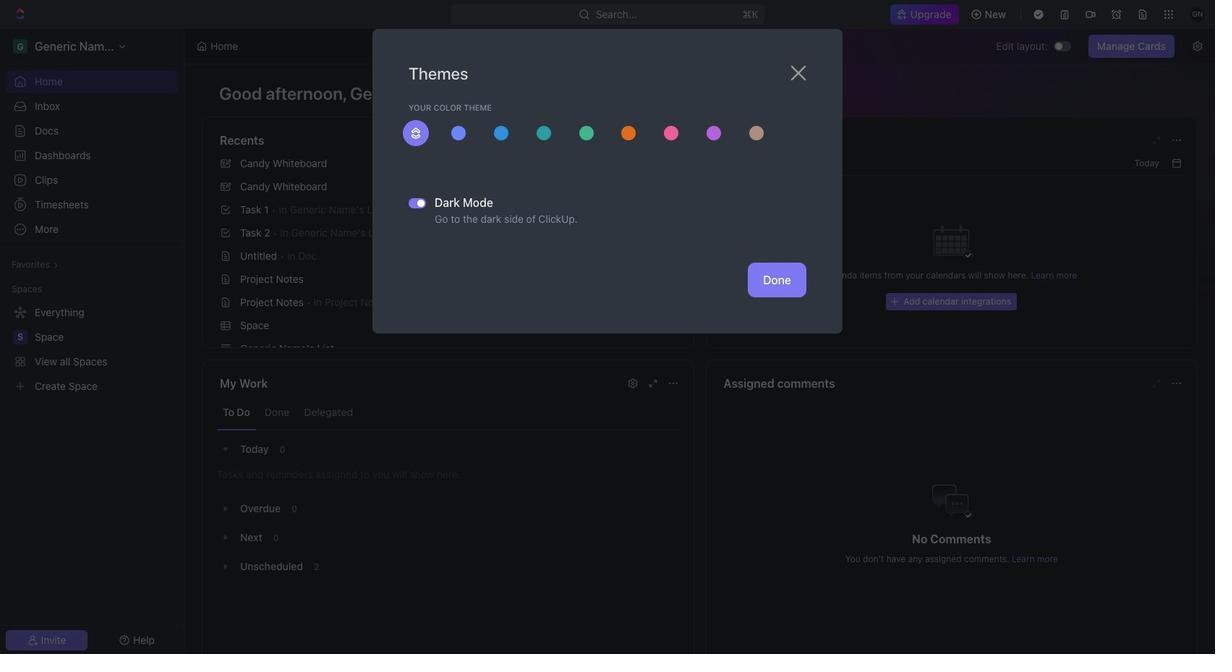 Task type: describe. For each thing, give the bounding box(es) containing it.
tree inside sidebar navigation
[[6, 301, 178, 398]]



Task type: vqa. For each thing, say whether or not it's contained in the screenshot.
DIALOG
yes



Task type: locate. For each thing, give the bounding box(es) containing it.
dialog
[[373, 29, 843, 334]]

tree
[[6, 301, 178, 398]]

tab list
[[217, 395, 679, 430]]

sidebar navigation
[[0, 29, 184, 654]]



